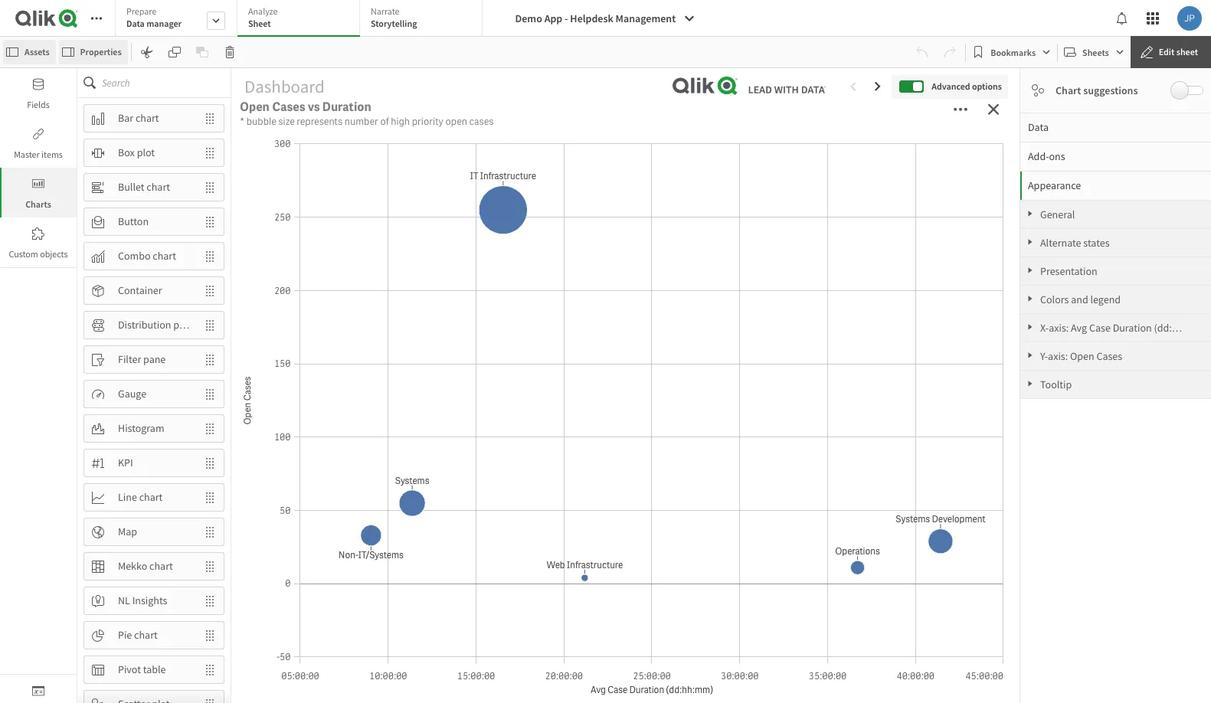 Task type: vqa. For each thing, say whether or not it's contained in the screenshot.
PANE
yes



Task type: locate. For each thing, give the bounding box(es) containing it.
represents
[[297, 115, 343, 128]]

4 move image from the top
[[196, 278, 224, 304]]

open left size
[[240, 99, 270, 115]]

0 vertical spatial duration
[[322, 99, 371, 115]]

cut image
[[141, 46, 153, 58]]

data
[[126, 18, 145, 29], [1028, 120, 1049, 134]]

legend
[[1090, 293, 1121, 306]]

cases down the advanced
[[921, 102, 984, 133]]

1 vertical spatial duration
[[1113, 321, 1152, 335]]

case
[[1089, 321, 1111, 335]]

priority
[[412, 115, 443, 128]]

3 move image from the top
[[196, 243, 224, 269]]

chart for bullet chart
[[147, 180, 170, 194]]

move image for mekko chart
[[196, 553, 224, 580]]

6 move image from the top
[[196, 553, 224, 580]]

chart right bar
[[136, 111, 159, 125]]

open for open & resolved cases over time
[[239, 473, 269, 489]]

8 move image from the top
[[196, 450, 224, 476]]

5 move image from the top
[[196, 519, 224, 545]]

chart
[[136, 111, 159, 125], [147, 180, 170, 194], [153, 249, 176, 263], [139, 490, 163, 504], [149, 559, 173, 573], [134, 628, 158, 642]]

1 vertical spatial triangle right image
[[1020, 323, 1040, 331]]

triangle right image
[[1020, 210, 1040, 218], [1020, 267, 1040, 274], [1020, 295, 1040, 303], [1020, 380, 1040, 388]]

0 horizontal spatial priority
[[319, 102, 398, 133]]

cases
[[272, 99, 305, 115], [402, 102, 466, 133], [921, 102, 984, 133], [597, 198, 630, 214], [1097, 349, 1122, 363], [335, 473, 368, 489]]

1 horizontal spatial duration
[[1113, 321, 1152, 335]]

nl
[[118, 594, 130, 608]]

2 vertical spatial triangle right image
[[1020, 352, 1040, 359]]

plot right the distribution
[[173, 318, 191, 332]]

move image for combo chart
[[196, 243, 224, 269]]

triangle right image for general
[[1020, 210, 1040, 218]]

chart right line on the left bottom of page
[[139, 490, 163, 504]]

0 vertical spatial data
[[126, 18, 145, 29]]

master items button
[[0, 118, 77, 168]]

2 triangle right image from the top
[[1020, 267, 1040, 274]]

&
[[271, 473, 280, 489]]

bar
[[118, 111, 133, 125]]

duration right vs
[[322, 99, 371, 115]]

copy image
[[168, 46, 180, 58]]

0 vertical spatial plot
[[137, 146, 155, 159]]

scatter chart image
[[1032, 84, 1044, 97]]

sheet
[[248, 18, 271, 29]]

x-
[[1040, 321, 1049, 335]]

open cases vs duration * bubble size represents number of high priority open cases
[[240, 99, 494, 128]]

cases inside the "high priority cases 72"
[[402, 102, 466, 133]]

tab list
[[115, 0, 488, 38]]

analyze sheet
[[248, 5, 278, 29]]

move image
[[196, 105, 224, 131], [196, 209, 224, 235], [196, 312, 224, 338], [196, 485, 224, 511], [196, 519, 224, 545], [196, 553, 224, 580], [196, 691, 224, 703]]

cases left vs
[[272, 99, 305, 115]]

0 vertical spatial axis:
[[1049, 321, 1069, 335]]

open for open cases vs duration * bubble size represents number of high priority open cases
[[240, 99, 270, 115]]

low priority cases 203
[[787, 102, 984, 195]]

ons
[[1049, 149, 1065, 163]]

data down prepare
[[126, 18, 145, 29]]

2 triangle right image from the top
[[1020, 323, 1040, 331]]

duration
[[322, 99, 371, 115], [1113, 321, 1152, 335]]

properties button
[[59, 40, 128, 64]]

1 triangle right image from the top
[[1020, 210, 1040, 218]]

states
[[1083, 236, 1110, 250]]

2 move image from the top
[[196, 209, 224, 235]]

duration right the "case"
[[1113, 321, 1152, 335]]

open inside "open cases vs duration * bubble size represents number of high priority open cases"
[[240, 99, 270, 115]]

triangle right image for tooltip
[[1020, 380, 1040, 388]]

high
[[391, 115, 410, 128]]

3 move image from the top
[[196, 312, 224, 338]]

vs
[[308, 99, 320, 115]]

bar chart
[[118, 111, 159, 125]]

variables image
[[32, 685, 44, 697]]

chart right pie at the left bottom of the page
[[134, 628, 158, 642]]

priority inside low priority cases 203
[[838, 102, 916, 133]]

*
[[240, 115, 244, 128]]

advanced options
[[932, 80, 1002, 92]]

line chart
[[118, 490, 163, 504]]

chart right mekko in the bottom of the page
[[149, 559, 173, 573]]

open
[[445, 115, 467, 128]]

142 button
[[499, 106, 752, 195]]

move image for nl insights
[[196, 588, 224, 614]]

data up add-
[[1028, 120, 1049, 134]]

next sheet: performance image
[[872, 80, 884, 92]]

bubble
[[246, 115, 276, 128]]

triangle right image for x-
[[1020, 323, 1040, 331]]

cases left over
[[335, 473, 368, 489]]

triangle right image up colors at the top
[[1020, 267, 1040, 274]]

10 move image from the top
[[196, 622, 224, 648]]

and
[[1071, 293, 1088, 306]]

pie
[[118, 628, 132, 642]]

triangle right image up x-
[[1020, 295, 1040, 303]]

edit
[[1159, 46, 1175, 57]]

4 move image from the top
[[196, 485, 224, 511]]

1 vertical spatial axis:
[[1048, 349, 1068, 363]]

11 move image from the top
[[196, 657, 224, 683]]

move image for pie chart
[[196, 622, 224, 648]]

plot
[[137, 146, 155, 159], [173, 318, 191, 332]]

3 triangle right image from the top
[[1020, 352, 1040, 359]]

charts button
[[0, 168, 77, 218]]

1 vertical spatial plot
[[173, 318, 191, 332]]

open
[[240, 99, 270, 115], [564, 198, 594, 214], [1070, 349, 1094, 363], [239, 473, 269, 489]]

0 vertical spatial triangle right image
[[1020, 238, 1040, 246]]

axis: for x-
[[1049, 321, 1069, 335]]

combo
[[118, 249, 151, 263]]

move image for histogram
[[196, 416, 224, 442]]

add-ons tab
[[1020, 142, 1211, 171]]

add-ons
[[1028, 149, 1065, 163]]

1 vertical spatial data
[[1028, 120, 1049, 134]]

move image for button
[[196, 209, 224, 235]]

prepare
[[126, 5, 157, 17]]

plot right box
[[137, 146, 155, 159]]

triangle right image
[[1020, 238, 1040, 246], [1020, 323, 1040, 331], [1020, 352, 1040, 359]]

triangle right image down x-
[[1020, 352, 1040, 359]]

(dd:hh:mm)
[[1154, 321, 1207, 335]]

map
[[118, 525, 137, 539]]

0 horizontal spatial plot
[[137, 146, 155, 159]]

open left by
[[564, 198, 594, 214]]

chart right "bullet"
[[147, 180, 170, 194]]

over
[[371, 473, 398, 489]]

1 horizontal spatial data
[[1028, 120, 1049, 134]]

triangle right image down appearance
[[1020, 210, 1040, 218]]

chart
[[1056, 84, 1081, 97]]

move image for kpi
[[196, 450, 224, 476]]

button
[[118, 215, 149, 228]]

gauge
[[118, 387, 146, 401]]

cases down the "case"
[[1097, 349, 1122, 363]]

cases left cases
[[402, 102, 466, 133]]

line
[[118, 490, 137, 504]]

0 horizontal spatial data
[[126, 18, 145, 29]]

plot for distribution plot
[[173, 318, 191, 332]]

triangle right image down y-
[[1020, 380, 1040, 388]]

axis: left avg on the right top of page
[[1049, 321, 1069, 335]]

application containing 72
[[0, 0, 1211, 703]]

nl insights
[[118, 594, 167, 608]]

priority inside the "high priority cases 72"
[[319, 102, 398, 133]]

1 triangle right image from the top
[[1020, 238, 1040, 246]]

7 move image from the top
[[196, 416, 224, 442]]

2 horizontal spatial priority
[[838, 102, 916, 133]]

5 move image from the top
[[196, 347, 224, 373]]

move image for line chart
[[196, 485, 224, 511]]

alternate states
[[1040, 236, 1110, 250]]

2 move image from the top
[[196, 174, 224, 200]]

presentation
[[1040, 264, 1098, 278]]

1 move image from the top
[[196, 140, 224, 166]]

1 move image from the top
[[196, 105, 224, 131]]

add-
[[1028, 149, 1049, 163]]

1 horizontal spatial plot
[[173, 318, 191, 332]]

triangle right image up y-
[[1020, 323, 1040, 331]]

custom objects button
[[0, 218, 77, 267]]

mekko chart
[[118, 559, 173, 573]]

triangle right image for y-
[[1020, 352, 1040, 359]]

objects
[[40, 248, 68, 260]]

6 move image from the top
[[196, 381, 224, 407]]

move image for box plot
[[196, 140, 224, 166]]

axis: up tooltip
[[1048, 349, 1068, 363]]

triangle right image for alternate
[[1020, 238, 1040, 246]]

helpdesk
[[570, 11, 613, 25]]

of
[[380, 115, 389, 128]]

chart right combo
[[153, 249, 176, 263]]

open left &
[[239, 473, 269, 489]]

triangle right image down general
[[1020, 238, 1040, 246]]

9 move image from the top
[[196, 588, 224, 614]]

triangle right image for presentation
[[1020, 267, 1040, 274]]

box
[[118, 146, 135, 159]]

application
[[0, 0, 1211, 703]]

cases inside "open cases vs duration * bubble size represents number of high priority open cases"
[[272, 99, 305, 115]]

move image for pivot table
[[196, 657, 224, 683]]

pane
[[143, 352, 166, 366]]

3 triangle right image from the top
[[1020, 295, 1040, 303]]

edit sheet
[[1159, 46, 1198, 57]]

0 horizontal spatial duration
[[322, 99, 371, 115]]

4 triangle right image from the top
[[1020, 380, 1040, 388]]

move image
[[196, 140, 224, 166], [196, 174, 224, 200], [196, 243, 224, 269], [196, 278, 224, 304], [196, 347, 224, 373], [196, 381, 224, 407], [196, 416, 224, 442], [196, 450, 224, 476], [196, 588, 224, 614], [196, 622, 224, 648], [196, 657, 224, 683]]

axis:
[[1049, 321, 1069, 335], [1048, 349, 1068, 363]]



Task type: describe. For each thing, give the bounding box(es) containing it.
pivot
[[118, 663, 141, 677]]

tooltip
[[1040, 378, 1072, 391]]

narrate
[[371, 5, 400, 17]]

management
[[616, 11, 676, 25]]

data inside tab
[[1028, 120, 1049, 134]]

histogram
[[118, 421, 164, 435]]

insights
[[132, 594, 167, 608]]

object image
[[32, 178, 44, 190]]

colors
[[1040, 293, 1069, 306]]

chart for bar chart
[[136, 111, 159, 125]]

distribution plot
[[118, 318, 191, 332]]

move image for map
[[196, 519, 224, 545]]

demo app - helpdesk management button
[[506, 6, 705, 31]]

analyze
[[248, 5, 278, 17]]

data tab
[[1020, 113, 1211, 142]]

properties
[[80, 46, 122, 57]]

demo app - helpdesk management
[[515, 11, 676, 25]]

avg
[[1071, 321, 1087, 335]]

size
[[278, 115, 295, 128]]

type
[[692, 198, 718, 214]]

chart for line chart
[[139, 490, 163, 504]]

cases inside low priority cases 203
[[921, 102, 984, 133]]

axis: for y-
[[1048, 349, 1068, 363]]

advanced
[[932, 80, 970, 92]]

manager
[[146, 18, 182, 29]]

data inside prepare data manager
[[126, 18, 145, 29]]

box plot
[[118, 146, 155, 159]]

demo
[[515, 11, 542, 25]]

fields button
[[0, 68, 77, 118]]

bookmarks
[[991, 46, 1036, 58]]

edit sheet button
[[1131, 36, 1211, 68]]

bullet chart
[[118, 180, 170, 194]]

-
[[565, 11, 568, 25]]

7 move image from the top
[[196, 691, 224, 703]]

Search text field
[[102, 68, 231, 97]]

open & resolved cases over time
[[239, 473, 427, 489]]

custom objects
[[9, 248, 68, 260]]

move image for filter pane
[[196, 347, 224, 373]]

pie chart
[[118, 628, 158, 642]]

y-
[[1040, 349, 1048, 363]]

sheets
[[1083, 46, 1109, 58]]

low
[[787, 102, 833, 133]]

general
[[1040, 208, 1075, 221]]

tab list containing prepare
[[115, 0, 488, 38]]

filter pane
[[118, 352, 166, 366]]

james peterson image
[[1177, 6, 1202, 31]]

options
[[972, 80, 1002, 92]]

table
[[143, 663, 166, 677]]

move image for gauge
[[196, 381, 224, 407]]

open cases by priority type
[[564, 198, 718, 214]]

colors and legend
[[1040, 293, 1121, 306]]

kpi
[[118, 456, 133, 470]]

chart suggestions
[[1056, 84, 1138, 97]]

resolved
[[282, 473, 333, 489]]

storytelling
[[371, 18, 417, 29]]

items
[[41, 149, 63, 160]]

high
[[265, 102, 315, 133]]

bullet
[[118, 180, 144, 194]]

suggestions
[[1083, 84, 1138, 97]]

chart for pie chart
[[134, 628, 158, 642]]

charts
[[25, 198, 51, 210]]

plot for box plot
[[137, 146, 155, 159]]

open for open cases by priority type
[[564, 198, 594, 214]]

pivot table
[[118, 663, 166, 677]]

appearance tab
[[1020, 171, 1211, 200]]

chart for mekko chart
[[149, 559, 173, 573]]

142
[[584, 133, 667, 195]]

narrate storytelling
[[371, 5, 417, 29]]

x-axis: avg case duration (dd:hh:mm)
[[1040, 321, 1207, 335]]

filter
[[118, 352, 141, 366]]

distribution
[[118, 318, 171, 332]]

by
[[632, 198, 645, 214]]

prepare data manager
[[126, 5, 182, 29]]

triangle right image for colors and legend
[[1020, 295, 1040, 303]]

number
[[345, 115, 378, 128]]

puzzle image
[[32, 228, 44, 240]]

assets
[[25, 46, 49, 57]]

appearance
[[1028, 178, 1081, 192]]

duration inside "open cases vs duration * bubble size represents number of high priority open cases"
[[322, 99, 371, 115]]

open down avg on the right top of page
[[1070, 349, 1094, 363]]

move image for container
[[196, 278, 224, 304]]

app
[[544, 11, 562, 25]]

203
[[844, 133, 927, 195]]

alternate
[[1040, 236, 1081, 250]]

custom
[[9, 248, 38, 260]]

move image for bar chart
[[196, 105, 224, 131]]

container
[[118, 284, 162, 297]]

1 horizontal spatial priority
[[648, 198, 690, 214]]

priority for 72
[[319, 102, 398, 133]]

sheets button
[[1061, 40, 1127, 64]]

master items
[[14, 149, 63, 160]]

master
[[14, 149, 40, 160]]

priority for 203
[[838, 102, 916, 133]]

move image for bullet chart
[[196, 174, 224, 200]]

link image
[[32, 128, 44, 140]]

y-axis: open cases
[[1040, 349, 1122, 363]]

cases left by
[[597, 198, 630, 214]]

fields
[[27, 99, 50, 110]]

database image
[[32, 78, 44, 90]]

combo chart
[[118, 249, 176, 263]]

move image for distribution plot
[[196, 312, 224, 338]]

bookmarks button
[[969, 40, 1054, 64]]

high priority cases 72
[[265, 102, 466, 195]]

delete image
[[223, 46, 236, 58]]

time
[[400, 473, 427, 489]]

chart for combo chart
[[153, 249, 176, 263]]



